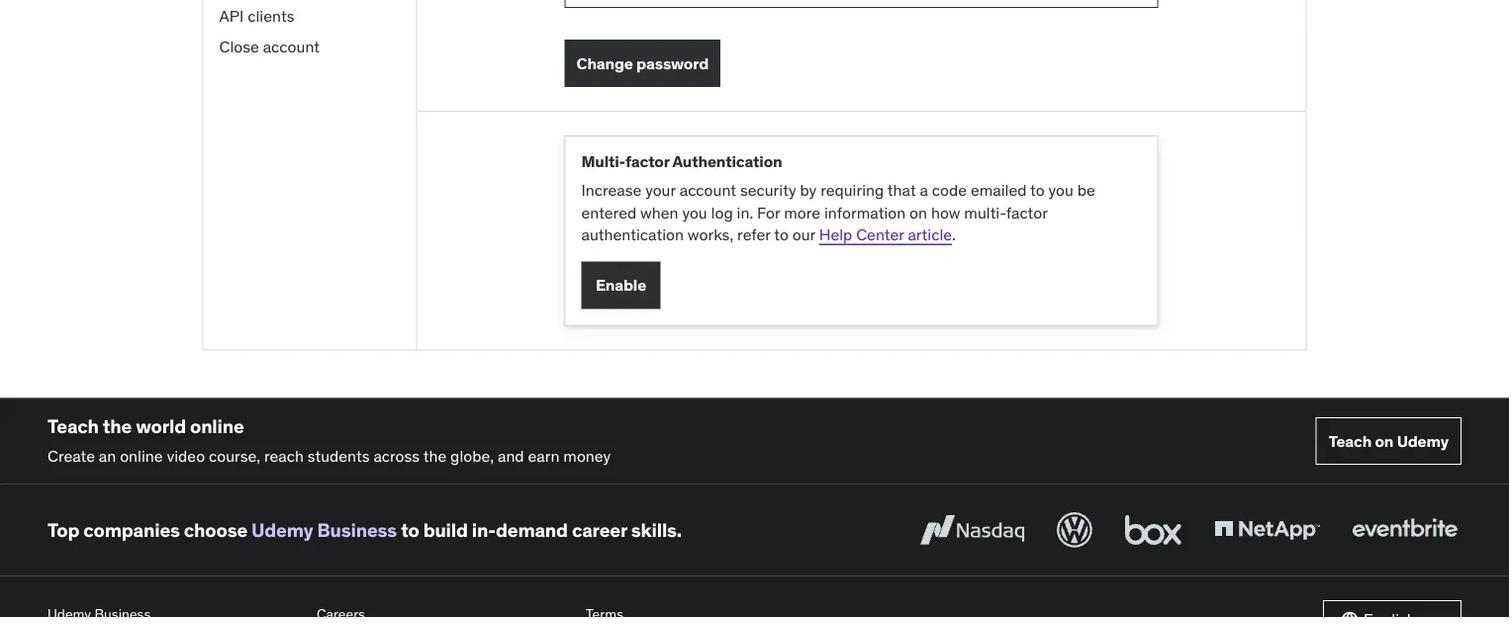Task type: describe. For each thing, give the bounding box(es) containing it.
factor inside the increase your account security by requiring that a code emailed to you be entered when you log in. for more information on how multi-factor authentication works, refer to our
[[1006, 202, 1048, 223]]

in-
[[472, 518, 496, 542]]

enable button
[[582, 262, 661, 309]]

teach for the
[[48, 414, 99, 438]]

more
[[784, 202, 821, 223]]

entered
[[582, 202, 637, 223]]

center
[[856, 224, 904, 245]]

refer
[[738, 224, 771, 245]]

close account link
[[203, 31, 416, 62]]

1 vertical spatial on
[[1375, 431, 1394, 451]]

nasdaq image
[[916, 509, 1029, 552]]

1 horizontal spatial the
[[423, 446, 447, 467]]

students
[[308, 446, 370, 467]]

1 vertical spatial you
[[682, 202, 707, 223]]

across
[[374, 446, 420, 467]]

api clients close account
[[219, 6, 320, 56]]

help center article .
[[819, 224, 956, 245]]

log
[[711, 202, 733, 223]]

world
[[136, 414, 186, 438]]

increase
[[582, 180, 642, 200]]

globe,
[[450, 446, 494, 467]]

clients
[[248, 6, 294, 26]]

teach the world online create an online video course, reach students across the globe, and earn money
[[48, 414, 611, 467]]

change
[[577, 53, 633, 73]]

top companies choose udemy business to build in-demand career skills.
[[48, 518, 682, 542]]

our
[[793, 224, 816, 245]]

box image
[[1121, 509, 1187, 552]]

small image
[[1340, 611, 1360, 618]]

that
[[888, 180, 916, 200]]

companies
[[83, 518, 180, 542]]

in.
[[737, 202, 753, 223]]

authentication
[[673, 152, 782, 172]]

change password
[[577, 53, 709, 73]]

volkswagen image
[[1053, 509, 1097, 552]]

top
[[48, 518, 79, 542]]

on inside the increase your account security by requiring that a code emailed to you be entered when you log in. for more information on how multi-factor authentication works, refer to our
[[910, 202, 928, 223]]

skills.
[[631, 518, 682, 542]]

multi-factor authentication
[[582, 152, 782, 172]]

by
[[800, 180, 817, 200]]

multi-
[[964, 202, 1006, 223]]

your
[[646, 180, 676, 200]]

choose
[[184, 518, 248, 542]]

requiring
[[821, 180, 884, 200]]

1 horizontal spatial you
[[1049, 180, 1074, 200]]

when
[[640, 202, 679, 223]]

article
[[908, 224, 952, 245]]

api clients link
[[203, 1, 416, 31]]

udemy business link
[[252, 518, 397, 542]]

teach for on
[[1329, 431, 1372, 451]]

multi-
[[582, 152, 626, 172]]

security
[[740, 180, 796, 200]]

eventbrite image
[[1348, 509, 1462, 552]]

demand
[[496, 518, 568, 542]]



Task type: vqa. For each thing, say whether or not it's contained in the screenshot.
Min
no



Task type: locate. For each thing, give the bounding box(es) containing it.
how
[[931, 202, 961, 223]]

0 horizontal spatial you
[[682, 202, 707, 223]]

and
[[498, 446, 524, 467]]

2 horizontal spatial to
[[1031, 180, 1045, 200]]

create
[[48, 446, 95, 467]]

emailed
[[971, 180, 1027, 200]]

account inside the increase your account security by requiring that a code emailed to you be entered when you log in. for more information on how multi-factor authentication works, refer to our
[[680, 180, 736, 200]]

factor
[[626, 152, 670, 172], [1006, 202, 1048, 223]]

factor up your in the left top of the page
[[626, 152, 670, 172]]

information
[[825, 202, 906, 223]]

1 horizontal spatial udemy
[[1397, 431, 1449, 451]]

0 horizontal spatial teach
[[48, 414, 99, 438]]

to left our
[[774, 224, 789, 245]]

account down api clients link
[[263, 36, 320, 56]]

on down a
[[910, 202, 928, 223]]

teach inside teach the world online create an online video course, reach students across the globe, and earn money
[[48, 414, 99, 438]]

teach on udemy link
[[1316, 418, 1462, 465]]

0 horizontal spatial the
[[103, 414, 132, 438]]

to left build
[[401, 518, 419, 542]]

an
[[99, 446, 116, 467]]

Re-type new password password field
[[565, 0, 1159, 8]]

online up course,
[[190, 414, 244, 438]]

you
[[1049, 180, 1074, 200], [682, 202, 707, 223]]

1 horizontal spatial factor
[[1006, 202, 1048, 223]]

factor down the emailed
[[1006, 202, 1048, 223]]

udemy
[[1397, 431, 1449, 451], [252, 518, 313, 542]]

account up log
[[680, 180, 736, 200]]

1 horizontal spatial online
[[190, 414, 244, 438]]

.
[[952, 224, 956, 245]]

1 horizontal spatial account
[[680, 180, 736, 200]]

udemy right choose
[[252, 518, 313, 542]]

a
[[920, 180, 928, 200]]

reach
[[264, 446, 304, 467]]

the
[[103, 414, 132, 438], [423, 446, 447, 467]]

1 vertical spatial to
[[774, 224, 789, 245]]

to
[[1031, 180, 1045, 200], [774, 224, 789, 245], [401, 518, 419, 542]]

career
[[572, 518, 627, 542]]

api
[[219, 6, 244, 26]]

udemy up eventbrite image
[[1397, 431, 1449, 451]]

online
[[190, 414, 244, 438], [120, 446, 163, 467]]

help
[[819, 224, 853, 245]]

account
[[263, 36, 320, 56], [680, 180, 736, 200]]

on up eventbrite image
[[1375, 431, 1394, 451]]

0 horizontal spatial udemy
[[252, 518, 313, 542]]

0 vertical spatial account
[[263, 36, 320, 56]]

you left be
[[1049, 180, 1074, 200]]

be
[[1078, 180, 1096, 200]]

1 vertical spatial factor
[[1006, 202, 1048, 223]]

the left globe,
[[423, 446, 447, 467]]

0 vertical spatial online
[[190, 414, 244, 438]]

1 horizontal spatial on
[[1375, 431, 1394, 451]]

earn
[[528, 446, 560, 467]]

1 vertical spatial online
[[120, 446, 163, 467]]

online right an
[[120, 446, 163, 467]]

works,
[[688, 224, 734, 245]]

money
[[564, 446, 611, 467]]

the up an
[[103, 414, 132, 438]]

0 vertical spatial to
[[1031, 180, 1045, 200]]

1 vertical spatial the
[[423, 446, 447, 467]]

0 vertical spatial you
[[1049, 180, 1074, 200]]

change password button
[[565, 40, 721, 87]]

0 vertical spatial the
[[103, 414, 132, 438]]

business
[[317, 518, 397, 542]]

code
[[932, 180, 967, 200]]

for
[[757, 202, 780, 223]]

to right the emailed
[[1031, 180, 1045, 200]]

2 vertical spatial to
[[401, 518, 419, 542]]

close
[[219, 36, 259, 56]]

authentication
[[582, 224, 684, 245]]

0 horizontal spatial online
[[120, 446, 163, 467]]

1 horizontal spatial to
[[774, 224, 789, 245]]

video
[[167, 446, 205, 467]]

teach on udemy
[[1329, 431, 1449, 451]]

build
[[423, 518, 468, 542]]

you up works,
[[682, 202, 707, 223]]

1 vertical spatial account
[[680, 180, 736, 200]]

0 vertical spatial on
[[910, 202, 928, 223]]

0 vertical spatial factor
[[626, 152, 670, 172]]

netapp image
[[1211, 509, 1324, 552]]

teach
[[48, 414, 99, 438], [1329, 431, 1372, 451]]

help center article link
[[819, 224, 952, 245]]

enable
[[596, 275, 646, 295]]

0 horizontal spatial factor
[[626, 152, 670, 172]]

account inside api clients close account
[[263, 36, 320, 56]]

1 vertical spatial udemy
[[252, 518, 313, 542]]

password
[[637, 53, 709, 73]]

on
[[910, 202, 928, 223], [1375, 431, 1394, 451]]

0 horizontal spatial to
[[401, 518, 419, 542]]

0 horizontal spatial account
[[263, 36, 320, 56]]

0 horizontal spatial on
[[910, 202, 928, 223]]

0 vertical spatial udemy
[[1397, 431, 1449, 451]]

increase your account security by requiring that a code emailed to you be entered when you log in. for more information on how multi-factor authentication works, refer to our
[[582, 180, 1096, 245]]

1 horizontal spatial teach
[[1329, 431, 1372, 451]]

course,
[[209, 446, 260, 467]]



